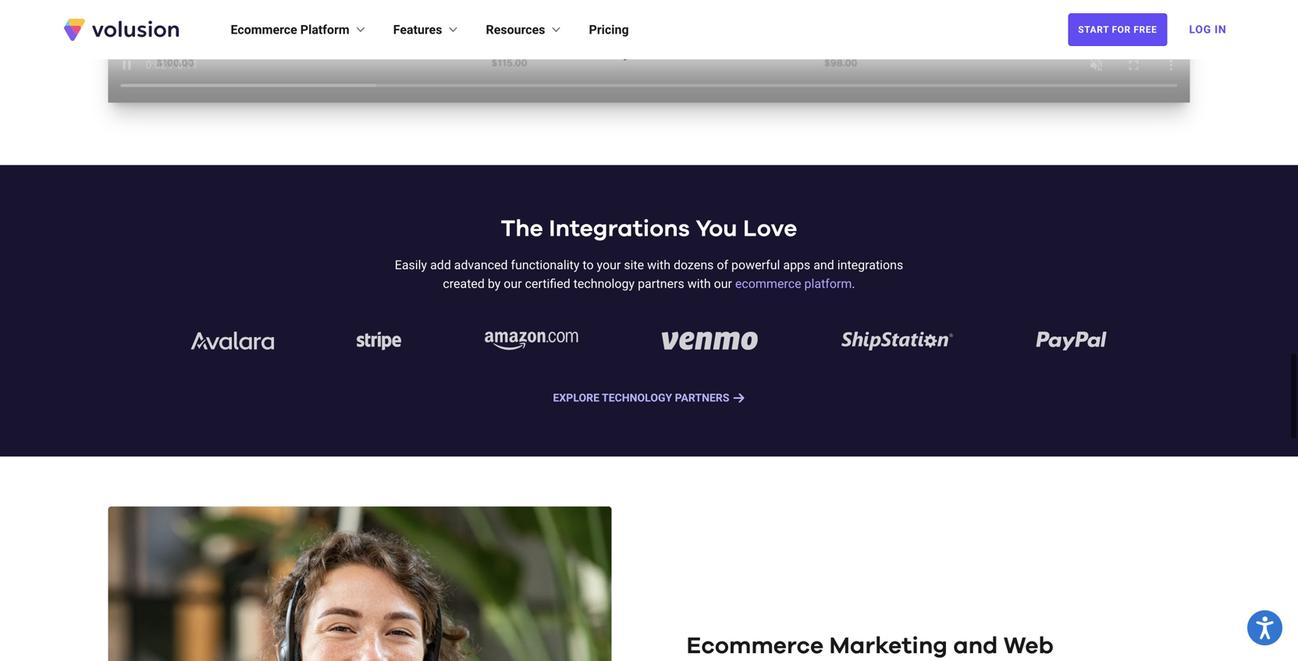 Task type: vqa. For each thing, say whether or not it's contained in the screenshot.
Social in the right top of the page
no



Task type: describe. For each thing, give the bounding box(es) containing it.
amazon image
[[485, 332, 579, 351]]

features button
[[393, 20, 461, 39]]

ecommerce platform
[[231, 22, 350, 37]]

platform
[[805, 277, 852, 291]]

apps
[[783, 258, 811, 273]]

to
[[583, 258, 594, 273]]

.
[[852, 277, 855, 291]]

explore technology partners link
[[553, 390, 745, 406]]

resources
[[486, 22, 545, 37]]

ecommerce
[[735, 277, 802, 291]]

integrations
[[549, 218, 690, 241]]

explore
[[553, 392, 600, 404]]

2 our from the left
[[714, 277, 732, 291]]

you
[[696, 218, 738, 241]]

pricing link
[[589, 20, 629, 39]]

the integrations you love
[[501, 218, 797, 241]]

site
[[624, 258, 644, 273]]

log in link
[[1180, 12, 1236, 47]]

add
[[430, 258, 451, 273]]

certified
[[525, 277, 571, 291]]

0 horizontal spatial with
[[647, 258, 671, 273]]

open accessibe: accessibility options, statement and help image
[[1257, 617, 1274, 640]]

and inside ecommerce marketing and web
[[954, 635, 998, 658]]

your
[[597, 258, 621, 273]]

technology
[[574, 277, 635, 291]]

dozens
[[674, 258, 714, 273]]

1 our from the left
[[504, 277, 522, 291]]

love
[[743, 218, 797, 241]]

marketing
[[829, 635, 948, 658]]

start
[[1078, 24, 1109, 35]]

for
[[1112, 24, 1131, 35]]

ecommerce for ecommerce marketing and web
[[687, 635, 824, 658]]

web
[[1004, 635, 1054, 658]]

stripe image
[[357, 332, 402, 351]]

the
[[501, 218, 543, 241]]

log
[[1190, 23, 1212, 36]]

in
[[1215, 23, 1227, 36]]

ecommerce platform link
[[735, 277, 852, 291]]

explore technology partners
[[553, 392, 730, 404]]

partners
[[638, 277, 685, 291]]

start for free link
[[1068, 13, 1168, 46]]

ecommerce marketing and web
[[687, 635, 1054, 661]]

ecommerce platform .
[[735, 277, 855, 291]]

integrations
[[838, 258, 904, 273]]



Task type: locate. For each thing, give the bounding box(es) containing it.
shipstation image
[[841, 332, 954, 351]]

and inside easily add advanced functionality to your site with dozens of powerful apps and integrations created by our certified technology partners with our
[[814, 258, 834, 273]]

free
[[1134, 24, 1158, 35]]

created
[[443, 277, 485, 291]]

our right by
[[504, 277, 522, 291]]

by
[[488, 277, 501, 291]]

ecommerce platform button
[[231, 20, 368, 39]]

0 horizontal spatial and
[[814, 258, 834, 273]]

ecommerce inside ecommerce marketing and web
[[687, 635, 824, 658]]

1 horizontal spatial ecommerce
[[687, 635, 824, 658]]

0 vertical spatial with
[[647, 258, 671, 273]]

ecommerce for ecommerce platform
[[231, 22, 297, 37]]

0 horizontal spatial ecommerce
[[231, 22, 297, 37]]

with down dozens
[[688, 277, 711, 291]]

with
[[647, 258, 671, 273], [688, 277, 711, 291]]

pricing
[[589, 22, 629, 37]]

avalara image
[[191, 332, 274, 351]]

1 vertical spatial and
[[954, 635, 998, 658]]

paypal image
[[1036, 332, 1107, 351]]

1 vertical spatial ecommerce
[[687, 635, 824, 658]]

ecommerce
[[231, 22, 297, 37], [687, 635, 824, 658]]

0 vertical spatial and
[[814, 258, 834, 273]]

1 horizontal spatial and
[[954, 635, 998, 658]]

platform
[[300, 22, 350, 37]]

partners
[[675, 392, 730, 404]]

powerful
[[732, 258, 780, 273]]

and
[[814, 258, 834, 273], [954, 635, 998, 658]]

technology
[[602, 392, 672, 404]]

our
[[504, 277, 522, 291], [714, 277, 732, 291]]

easily
[[395, 258, 427, 273]]

advanced
[[454, 258, 508, 273]]

easily add advanced functionality to your site with dozens of powerful apps and integrations created by our certified technology partners with our
[[395, 258, 904, 291]]

1 horizontal spatial our
[[714, 277, 732, 291]]

log in
[[1190, 23, 1227, 36]]

functionality
[[511, 258, 580, 273]]

and left the web
[[954, 635, 998, 658]]

ecommerce inside dropdown button
[[231, 22, 297, 37]]

0 horizontal spatial our
[[504, 277, 522, 291]]

1 vertical spatial with
[[688, 277, 711, 291]]

with up 'partners'
[[647, 258, 671, 273]]

features
[[393, 22, 442, 37]]

0 vertical spatial ecommerce
[[231, 22, 297, 37]]

resources button
[[486, 20, 564, 39]]

1 horizontal spatial with
[[688, 277, 711, 291]]

of
[[717, 258, 729, 273]]

our down of
[[714, 277, 732, 291]]

and up platform
[[814, 258, 834, 273]]

venmo image
[[661, 332, 758, 351]]

start for free
[[1078, 24, 1158, 35]]



